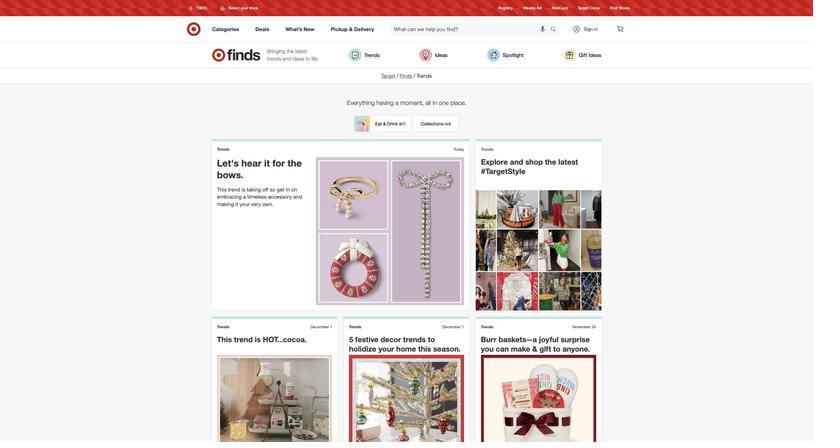 Task type: locate. For each thing, give the bounding box(es) containing it.
festive
[[355, 335, 379, 344]]

december 1 for this trend is hot...cocoa.
[[311, 325, 332, 330]]

0 vertical spatial and
[[283, 56, 291, 62]]

a
[[395, 99, 399, 106], [243, 194, 246, 200]]

is left hot...cocoa.
[[255, 335, 261, 344]]

in inside this trend is taking off so get in on embracing a timeless accessory and making it your very own.
[[286, 187, 290, 193]]

the inside bringing the latest trends and ideas to life.
[[287, 48, 294, 55]]

target inside target circle link
[[578, 6, 589, 11]]

0 vertical spatial target
[[578, 6, 589, 11]]

and down on at the left top of the page
[[293, 194, 302, 200]]

today
[[454, 147, 464, 152]]

place.
[[450, 99, 466, 106]]

& right the pickup
[[349, 26, 353, 32]]

0 horizontal spatial &
[[349, 26, 353, 32]]

1 horizontal spatial is
[[255, 335, 261, 344]]

trends for to
[[403, 335, 426, 344]]

in right all
[[433, 99, 437, 106]]

2 horizontal spatial to
[[553, 345, 560, 354]]

gift
[[540, 345, 551, 354]]

this for this trend is hot...cocoa.
[[217, 335, 232, 344]]

the inside let's hear it for the bows.
[[288, 157, 302, 169]]

holidize
[[349, 345, 376, 354]]

in left on at the left top of the page
[[286, 187, 290, 193]]

let's
[[217, 157, 239, 169]]

/ right finds link
[[414, 73, 415, 79]]

to left 'life.'
[[306, 56, 310, 62]]

1 vertical spatial latest
[[558, 157, 578, 167]]

0 vertical spatial trends
[[267, 56, 281, 62]]

trends link
[[349, 49, 380, 62]]

0 horizontal spatial is
[[242, 187, 245, 193]]

ideas inside 'link'
[[589, 52, 601, 58]]

december
[[311, 325, 329, 330], [443, 325, 461, 330]]

1 vertical spatial a
[[243, 194, 246, 200]]

1 december from the left
[[311, 325, 329, 330]]

off
[[262, 187, 268, 193]]

0 horizontal spatial december
[[311, 325, 329, 330]]

it left for
[[264, 157, 270, 169]]

1 horizontal spatial december
[[443, 325, 461, 330]]

) right drink
[[404, 122, 405, 127]]

( right drink
[[399, 122, 400, 127]]

burr baskets—a joyful surprise you can make & gift to anyone.
[[481, 335, 590, 354]]

target left finds
[[381, 73, 395, 79]]

1 horizontal spatial target
[[578, 6, 589, 11]]

trends
[[267, 56, 281, 62], [403, 335, 426, 344]]

trends down bringing
[[267, 56, 281, 62]]

2 vertical spatial your
[[378, 345, 394, 354]]

2 horizontal spatial in
[[594, 26, 598, 32]]

1
[[330, 325, 332, 330], [462, 325, 464, 330]]

2 ) from the left
[[450, 122, 451, 127]]

0 vertical spatial a
[[395, 99, 399, 106]]

0 horizontal spatial target
[[381, 73, 395, 79]]

0 vertical spatial your
[[241, 6, 248, 10]]

and up "#targetstyle"
[[510, 157, 523, 167]]

1 vertical spatial is
[[255, 335, 261, 344]]

ideas link
[[419, 49, 448, 62]]

) inside collections ( 44 )
[[450, 122, 451, 127]]

target / finds / trends
[[381, 73, 432, 79]]

trends inside the 5 festive decor trends to holidize your home this season.
[[403, 335, 426, 344]]

1 1 from the left
[[330, 325, 332, 330]]

ideas
[[435, 52, 448, 58], [589, 52, 601, 58]]

target
[[578, 6, 589, 11], [381, 73, 395, 79]]

your left very
[[240, 201, 250, 208]]

0 vertical spatial in
[[594, 26, 598, 32]]

on
[[291, 187, 297, 193]]

gift ideas link
[[563, 49, 601, 62]]

it down embracing
[[235, 201, 238, 208]]

1 horizontal spatial 1
[[462, 325, 464, 330]]

0 horizontal spatial in
[[286, 187, 290, 193]]

44
[[446, 122, 450, 127]]

select your store button
[[216, 2, 262, 14]]

find stores
[[610, 6, 630, 11]]

to up this
[[428, 335, 435, 344]]

1 vertical spatial it
[[235, 201, 238, 208]]

the right 'shop'
[[545, 157, 556, 167]]

find
[[610, 6, 618, 11]]

2 ( from the left
[[445, 122, 446, 127]]

and inside this trend is taking off so get in on embracing a timeless accessory and making it your very own.
[[293, 194, 302, 200]]

spotlight link
[[487, 49, 524, 62]]

1 / from the left
[[397, 73, 398, 79]]

to right gift
[[553, 345, 560, 354]]

it
[[264, 157, 270, 169], [235, 201, 238, 208]]

select
[[228, 6, 240, 10]]

/ left finds
[[397, 73, 398, 79]]

1 vertical spatial trend
[[234, 335, 253, 344]]

is for hot...cocoa.
[[255, 335, 261, 344]]

redcard link
[[552, 5, 568, 11]]

1 horizontal spatial )
[[450, 122, 451, 127]]

is inside this trend is taking off so get in on embracing a timeless accessory and making it your very own.
[[242, 187, 245, 193]]

trends
[[364, 52, 380, 58], [417, 73, 432, 79], [217, 147, 229, 152], [481, 147, 493, 152], [217, 325, 229, 330], [349, 325, 361, 330], [481, 325, 493, 330]]

0 vertical spatial trend
[[228, 187, 240, 193]]

timeless
[[247, 194, 267, 200]]

weekly
[[523, 6, 536, 11]]

0 vertical spatial it
[[264, 157, 270, 169]]

1 horizontal spatial and
[[293, 194, 302, 200]]

and left ideas
[[283, 56, 291, 62]]

2 vertical spatial &
[[532, 345, 537, 354]]

) inside eat & drink ( 67 )
[[404, 122, 405, 127]]

explore
[[481, 157, 508, 167]]

this trend is hot...cocoa. image
[[217, 355, 332, 443]]

& right eat
[[383, 121, 386, 127]]

0 horizontal spatial latest
[[295, 48, 307, 55]]

your down decor
[[378, 345, 394, 354]]

2 ideas from the left
[[589, 52, 601, 58]]

redcard
[[552, 6, 568, 11]]

registry
[[498, 6, 513, 11]]

)
[[404, 122, 405, 127], [450, 122, 451, 127]]

is left taking
[[242, 187, 245, 193]]

trends inside bringing the latest trends and ideas to life.
[[267, 56, 281, 62]]

0 vertical spatial this
[[217, 187, 227, 193]]

&
[[349, 26, 353, 32], [383, 121, 386, 127], [532, 345, 537, 354]]

1 horizontal spatial trends
[[403, 335, 426, 344]]

target for target / finds / trends
[[381, 73, 395, 79]]

2 vertical spatial in
[[286, 187, 290, 193]]

0 vertical spatial &
[[349, 26, 353, 32]]

a left the timeless
[[243, 194, 246, 200]]

& inside burr baskets—a joyful surprise you can make & gift to anyone.
[[532, 345, 537, 354]]

accessory
[[268, 194, 292, 200]]

2 horizontal spatial &
[[532, 345, 537, 354]]

is for taking
[[242, 187, 245, 193]]

70820
[[196, 6, 207, 10]]

0 horizontal spatial )
[[404, 122, 405, 127]]

1 horizontal spatial it
[[264, 157, 270, 169]]

2 horizontal spatial and
[[510, 157, 523, 167]]

november 24
[[573, 325, 596, 330]]

5 festive decor trends to holidize your home this season.
[[349, 335, 461, 354]]

1 horizontal spatial december 1
[[443, 325, 464, 330]]

the up ideas
[[287, 48, 294, 55]]

2 1 from the left
[[462, 325, 464, 330]]

0 horizontal spatial and
[[283, 56, 291, 62]]

pickup & delivery
[[331, 26, 374, 32]]

1 horizontal spatial /
[[414, 73, 415, 79]]

latest inside bringing the latest trends and ideas to life.
[[295, 48, 307, 55]]

the right for
[[288, 157, 302, 169]]

0 horizontal spatial 1
[[330, 325, 332, 330]]

stores
[[619, 6, 630, 11]]

categories
[[212, 26, 239, 32]]

pickup
[[331, 26, 348, 32]]

collections ( 44 )
[[421, 121, 451, 127]]

1 horizontal spatial to
[[428, 335, 435, 344]]

1 vertical spatial trends
[[403, 335, 426, 344]]

1 horizontal spatial latest
[[558, 157, 578, 167]]

trend inside this trend is taking off so get in on embracing a timeless accessory and making it your very own.
[[228, 187, 240, 193]]

2 december from the left
[[443, 325, 461, 330]]

1 ideas from the left
[[435, 52, 448, 58]]

2 this from the top
[[217, 335, 232, 344]]

( inside collections ( 44 )
[[445, 122, 446, 127]]

1 vertical spatial your
[[240, 201, 250, 208]]

) right collections
[[450, 122, 451, 127]]

everything
[[347, 99, 375, 106]]

all
[[425, 99, 431, 106]]

1 ( from the left
[[399, 122, 400, 127]]

taking
[[247, 187, 261, 193]]

5
[[349, 335, 353, 344]]

0 horizontal spatial (
[[399, 122, 400, 127]]

anyone.
[[563, 345, 590, 354]]

this trend is hot...cocoa.
[[217, 335, 307, 344]]

0 horizontal spatial a
[[243, 194, 246, 200]]

moment,
[[400, 99, 424, 106]]

1 horizontal spatial &
[[383, 121, 386, 127]]

( right collections
[[445, 122, 446, 127]]

trend
[[228, 187, 240, 193], [234, 335, 253, 344]]

/
[[397, 73, 398, 79], [414, 73, 415, 79]]

trend for hot...cocoa.
[[234, 335, 253, 344]]

let's hear it for the bows.
[[217, 157, 302, 181]]

ideas
[[292, 56, 304, 62]]

0 horizontal spatial trends
[[267, 56, 281, 62]]

0 horizontal spatial it
[[235, 201, 238, 208]]

& left gift
[[532, 345, 537, 354]]

sign in link
[[567, 22, 608, 36]]

this for this trend is taking off so get in on embracing a timeless accessory and making it your very own.
[[217, 187, 227, 193]]

your left store at the left top of the page
[[241, 6, 248, 10]]

in
[[594, 26, 598, 32], [433, 99, 437, 106], [286, 187, 290, 193]]

in right sign
[[594, 26, 598, 32]]

target finds image
[[212, 49, 260, 62]]

target left circle
[[578, 6, 589, 11]]

1 vertical spatial target
[[381, 73, 395, 79]]

it inside this trend is taking off so get in on embracing a timeless accessory and making it your very own.
[[235, 201, 238, 208]]

0 vertical spatial latest
[[295, 48, 307, 55]]

1 horizontal spatial in
[[433, 99, 437, 106]]

1 ) from the left
[[404, 122, 405, 127]]

select your store
[[228, 6, 258, 10]]

very
[[251, 201, 261, 208]]

1 vertical spatial &
[[383, 121, 386, 127]]

0 horizontal spatial /
[[397, 73, 398, 79]]

0 horizontal spatial to
[[306, 56, 310, 62]]

own.
[[262, 201, 273, 208]]

is
[[242, 187, 245, 193], [255, 335, 261, 344]]

1 vertical spatial this
[[217, 335, 232, 344]]

1 december 1 from the left
[[311, 325, 332, 330]]

0 horizontal spatial december 1
[[311, 325, 332, 330]]

latest
[[295, 48, 307, 55], [558, 157, 578, 167]]

1 this from the top
[[217, 187, 227, 193]]

2 vertical spatial and
[[293, 194, 302, 200]]

1 horizontal spatial ideas
[[589, 52, 601, 58]]

the
[[287, 48, 294, 55], [288, 157, 302, 169], [545, 157, 556, 167]]

1 vertical spatial and
[[510, 157, 523, 167]]

this inside this trend is taking off so get in on embracing a timeless accessory and making it your very own.
[[217, 187, 227, 193]]

a right having
[[395, 99, 399, 106]]

0 horizontal spatial ideas
[[435, 52, 448, 58]]

2 december 1 from the left
[[443, 325, 464, 330]]

0 vertical spatial is
[[242, 187, 245, 193]]

1 horizontal spatial (
[[445, 122, 446, 127]]

trends up the home
[[403, 335, 426, 344]]



Task type: vqa. For each thing, say whether or not it's contained in the screenshot.
meditations.
no



Task type: describe. For each thing, give the bounding box(es) containing it.
#targetstyle
[[481, 167, 525, 176]]

hot...cocoa.
[[263, 335, 307, 344]]

finds
[[400, 73, 412, 79]]

decor
[[381, 335, 401, 344]]

home
[[396, 345, 416, 354]]

you
[[481, 345, 494, 354]]

24
[[592, 325, 596, 330]]

can
[[496, 345, 509, 354]]

categories link
[[207, 22, 247, 36]]

it inside let's hear it for the bows.
[[264, 157, 270, 169]]

( inside eat & drink ( 67 )
[[399, 122, 400, 127]]

having
[[377, 99, 394, 106]]

store
[[249, 6, 258, 10]]

& for pickup
[[349, 26, 353, 32]]

deals link
[[250, 22, 277, 36]]

1 horizontal spatial a
[[395, 99, 399, 106]]

What can we help you find? suggestions appear below search field
[[390, 22, 552, 36]]

your inside the 5 festive decor trends to holidize your home this season.
[[378, 345, 394, 354]]

november
[[573, 325, 591, 330]]

new
[[304, 26, 315, 32]]

this
[[418, 345, 431, 354]]

deals
[[255, 26, 269, 32]]

1 for 5 festive decor trends to holidize your home this season.
[[462, 325, 464, 330]]

1 for this trend is hot...cocoa.
[[330, 325, 332, 330]]

target link
[[381, 73, 395, 79]]

search
[[547, 26, 563, 33]]

burr
[[481, 335, 497, 344]]

circle
[[590, 6, 600, 11]]

1 vertical spatial in
[[433, 99, 437, 106]]

sign
[[584, 26, 593, 32]]

find stores link
[[610, 5, 630, 11]]

so
[[270, 187, 275, 193]]

to inside bringing the latest trends and ideas to life.
[[306, 56, 310, 62]]

& for eat
[[383, 121, 386, 127]]

drink
[[387, 121, 398, 127]]

what's
[[286, 26, 302, 32]]

joyful
[[539, 335, 559, 344]]

burr baskets—a joyful surprise you can make & gift to anyone. image
[[481, 355, 596, 443]]

bringing
[[267, 48, 285, 55]]

collage of people showing off their #targetstyle image
[[476, 191, 601, 311]]

trends for and
[[267, 56, 281, 62]]

latest inside explore and shop the latest #targetstyle
[[558, 157, 578, 167]]

your inside dropdown button
[[241, 6, 248, 10]]

collections
[[421, 121, 444, 127]]

december 1 for 5 festive decor trends to holidize your home this season.
[[443, 325, 464, 330]]

weekly ad link
[[523, 5, 542, 11]]

5 festive decor trends to holidize your home this season. image
[[349, 355, 464, 443]]

2 / from the left
[[414, 73, 415, 79]]

target for target circle
[[578, 6, 589, 11]]

sign in
[[584, 26, 598, 32]]

a inside this trend is taking off so get in on embracing a timeless accessory and making it your very own.
[[243, 194, 246, 200]]

life.
[[312, 56, 319, 62]]

everything having a moment, all in one place.
[[347, 99, 466, 106]]

to inside burr baskets—a joyful surprise you can make & gift to anyone.
[[553, 345, 560, 354]]

december for this trend is hot...cocoa.
[[311, 325, 329, 330]]

bows.
[[217, 169, 243, 181]]

gift
[[579, 52, 587, 58]]

target circle link
[[578, 5, 600, 11]]

what's new
[[286, 26, 315, 32]]

spotlight
[[503, 52, 524, 58]]

eat
[[375, 121, 382, 127]]

eat & drink ( 67 )
[[375, 121, 405, 127]]

delivery
[[354, 26, 374, 32]]

making
[[217, 201, 234, 208]]

surprise
[[561, 335, 590, 344]]

67
[[400, 122, 404, 127]]

70820 button
[[185, 2, 214, 14]]

baskets—a
[[499, 335, 537, 344]]

shop
[[525, 157, 543, 167]]

registry link
[[498, 5, 513, 11]]

this trend is taking off so get in on embracing a timeless accessory and making it your very own.
[[217, 187, 302, 208]]

pickup & delivery link
[[325, 22, 382, 36]]

finds link
[[400, 73, 412, 79]]

trend for taking
[[228, 187, 240, 193]]

what's new link
[[280, 22, 323, 36]]

ad
[[537, 6, 542, 11]]

december for 5 festive decor trends to holidize your home this season.
[[443, 325, 461, 330]]

explore and shop the latest #targetstyle
[[481, 157, 578, 176]]

bringing the latest trends and ideas to life.
[[267, 48, 319, 62]]

and inside explore and shop the latest #targetstyle
[[510, 157, 523, 167]]

the inside explore and shop the latest #targetstyle
[[545, 157, 556, 167]]

your inside this trend is taking off so get in on embracing a timeless accessory and making it your very own.
[[240, 201, 250, 208]]

to inside the 5 festive decor trends to holidize your home this season.
[[428, 335, 435, 344]]

embracing
[[217, 194, 242, 200]]

and inside bringing the latest trends and ideas to life.
[[283, 56, 291, 62]]

get
[[277, 187, 284, 193]]

search button
[[547, 22, 563, 38]]

weekly ad
[[523, 6, 542, 11]]

target circle
[[578, 6, 600, 11]]

hear
[[241, 157, 262, 169]]

let's hear it for the bows. image
[[316, 157, 464, 306]]

season.
[[433, 345, 461, 354]]

one
[[439, 99, 449, 106]]

gift ideas
[[579, 52, 601, 58]]



